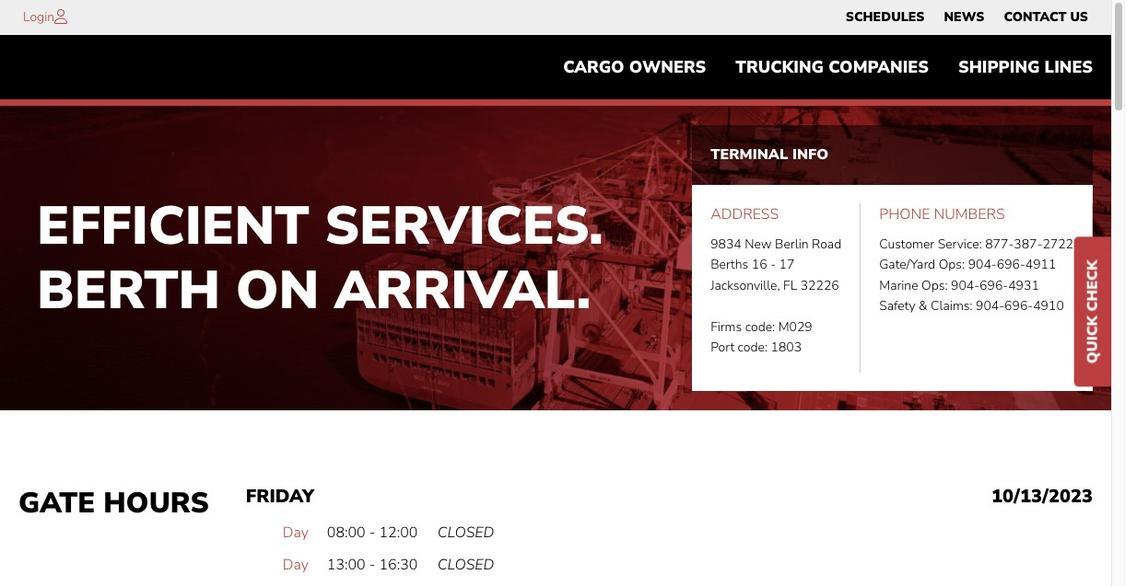 Task type: vqa. For each thing, say whether or not it's contained in the screenshot.
Your at the right bottom
no



Task type: locate. For each thing, give the bounding box(es) containing it.
9834 new berlin road berths 16 - 17 jacksonville, fl 32226
[[711, 236, 841, 295]]

menu bar down 'schedules' link
[[548, 49, 1108, 86]]

closed right 16:30
[[437, 556, 494, 576]]

code: up 1803
[[745, 318, 775, 336]]

- for 12:00
[[369, 523, 375, 543]]

terminal
[[711, 144, 788, 165]]

1 vertical spatial -
[[369, 523, 375, 543]]

ops:
[[939, 256, 965, 274], [921, 277, 948, 295]]

shipping
[[958, 56, 1040, 78]]

-
[[770, 256, 776, 274], [369, 523, 375, 543], [369, 556, 375, 576]]

numbers
[[934, 205, 1005, 225]]

10/13/2023
[[991, 484, 1093, 509]]

696-
[[997, 256, 1025, 274], [980, 277, 1008, 295], [1004, 298, 1033, 315]]

quick check link
[[1074, 237, 1111, 387]]

ops: down the service:
[[939, 256, 965, 274]]

trucking companies link
[[721, 49, 943, 86]]

1 vertical spatial closed
[[437, 556, 494, 576]]

day
[[283, 523, 308, 543], [283, 556, 308, 576]]

customer
[[879, 236, 934, 253]]

904- down 877-
[[968, 256, 997, 274]]

on
[[236, 254, 319, 327]]

2 vertical spatial -
[[369, 556, 375, 576]]

13:00
[[327, 556, 366, 576]]

menu bar
[[836, 5, 1098, 30], [548, 49, 1108, 86]]

lines
[[1045, 56, 1093, 78]]

cargo owners link
[[548, 49, 721, 86]]

17
[[779, 256, 795, 274]]

day down friday on the bottom left of page
[[283, 523, 308, 543]]

gate/yard
[[879, 256, 935, 274]]

contact
[[1004, 8, 1066, 26]]

phone
[[879, 205, 930, 225]]

904- right claims:
[[976, 298, 1004, 315]]

12:00
[[379, 523, 418, 543]]

day for 08:00 - 12:00
[[283, 523, 308, 543]]

berth
[[37, 254, 220, 327]]

16:30
[[379, 556, 418, 576]]

firms code:  m029 port code:  1803
[[711, 318, 812, 356]]

32226
[[800, 277, 839, 295]]

2 day from the top
[[283, 556, 308, 576]]

check
[[1083, 260, 1103, 311]]

schedules link
[[846, 5, 925, 30]]

- left 16:30
[[369, 556, 375, 576]]

new
[[745, 236, 772, 253]]

closed for 13:00 - 16:30
[[437, 556, 494, 576]]

berths
[[711, 256, 748, 274]]

1 vertical spatial code:
[[738, 339, 768, 356]]

menu bar containing cargo owners
[[548, 49, 1108, 86]]

0 vertical spatial 904-
[[968, 256, 997, 274]]

1 vertical spatial day
[[283, 556, 308, 576]]

login
[[23, 8, 54, 26]]

4931
[[1008, 277, 1039, 295]]

0 vertical spatial day
[[283, 523, 308, 543]]

menu bar containing schedules
[[836, 5, 1098, 30]]

hours
[[103, 484, 209, 523]]

2 closed from the top
[[437, 556, 494, 576]]

closed right 12:00
[[437, 523, 494, 543]]

08:00
[[327, 523, 366, 543]]

code:
[[745, 318, 775, 336], [738, 339, 768, 356]]

0 vertical spatial closed
[[437, 523, 494, 543]]

- left 17
[[770, 256, 776, 274]]

0 vertical spatial -
[[770, 256, 776, 274]]

1 day from the top
[[283, 523, 308, 543]]

0 vertical spatial menu bar
[[836, 5, 1098, 30]]

ops: up & at the bottom of the page
[[921, 277, 948, 295]]

cargo
[[563, 56, 624, 78]]

1 vertical spatial menu bar
[[548, 49, 1108, 86]]

news link
[[944, 5, 984, 30]]

904-
[[968, 256, 997, 274], [951, 277, 980, 295], [976, 298, 1004, 315]]

1 closed from the top
[[437, 523, 494, 543]]

9834
[[711, 236, 742, 253]]

- inside 9834 new berlin road berths 16 - 17 jacksonville, fl 32226
[[770, 256, 776, 274]]

1 vertical spatial 904-
[[951, 277, 980, 295]]

code: right the port
[[738, 339, 768, 356]]

4910
[[1033, 298, 1064, 315]]

services.
[[325, 190, 603, 263]]

904- up claims:
[[951, 277, 980, 295]]

4911
[[1025, 256, 1056, 274]]

menu bar up shipping
[[836, 5, 1098, 30]]

- right 08:00
[[369, 523, 375, 543]]

closed
[[437, 523, 494, 543], [437, 556, 494, 576]]

terminal info
[[711, 144, 828, 165]]

address
[[711, 205, 779, 225]]

day left 13:00
[[283, 556, 308, 576]]

safety
[[879, 298, 916, 315]]



Task type: describe. For each thing, give the bounding box(es) containing it.
1 vertical spatial ops:
[[921, 277, 948, 295]]

- for 16:30
[[369, 556, 375, 576]]

cargo owners
[[563, 56, 706, 78]]

2 vertical spatial 904-
[[976, 298, 1004, 315]]

16
[[752, 256, 767, 274]]

shipping lines
[[958, 56, 1093, 78]]

info
[[792, 144, 828, 165]]

&
[[919, 298, 928, 315]]

claims:
[[931, 298, 973, 315]]

fl
[[783, 277, 797, 295]]

news
[[944, 8, 984, 26]]

user image
[[54, 9, 67, 24]]

owners
[[629, 56, 706, 78]]

0 vertical spatial 696-
[[997, 256, 1025, 274]]

day for 13:00 - 16:30
[[283, 556, 308, 576]]

jacksonville,
[[711, 277, 780, 295]]

companies
[[828, 56, 929, 78]]

marine
[[879, 277, 918, 295]]

efficient services. berth on arrival.
[[37, 190, 603, 327]]

877-
[[985, 236, 1014, 253]]

phone numbers
[[879, 205, 1005, 225]]

08:00 - 12:00
[[327, 523, 418, 543]]

gate
[[18, 484, 95, 523]]

quick
[[1083, 316, 1103, 364]]

port
[[711, 339, 734, 356]]

0 vertical spatial code:
[[745, 318, 775, 336]]

shipping lines link
[[943, 49, 1108, 86]]

firms
[[711, 318, 742, 336]]

service:
[[938, 236, 982, 253]]

2722
[[1042, 236, 1073, 253]]

387-
[[1014, 236, 1042, 253]]

schedules
[[846, 8, 925, 26]]

berlin
[[775, 236, 809, 253]]

1803
[[771, 339, 802, 356]]

arrival.
[[335, 254, 591, 327]]

efficient
[[37, 190, 309, 263]]

login link
[[23, 8, 54, 26]]

0 vertical spatial ops:
[[939, 256, 965, 274]]

closed for 08:00 - 12:00
[[437, 523, 494, 543]]

us
[[1070, 8, 1088, 26]]

gate hours
[[18, 484, 209, 523]]

customer service: 877-387-2722 gate/yard ops: 904-696-4911 marine ops: 904-696-4931 safety & claims: 904-696-4910
[[879, 236, 1073, 315]]

trucking
[[736, 56, 824, 78]]

quick check
[[1083, 260, 1103, 364]]

contact us link
[[1004, 5, 1088, 30]]

13:00 - 16:30
[[327, 556, 418, 576]]

friday
[[246, 484, 314, 509]]

road
[[812, 236, 841, 253]]

m029
[[778, 318, 812, 336]]

trucking companies
[[736, 56, 929, 78]]

2 vertical spatial 696-
[[1004, 298, 1033, 315]]

1 vertical spatial 696-
[[980, 277, 1008, 295]]

contact us
[[1004, 8, 1088, 26]]



